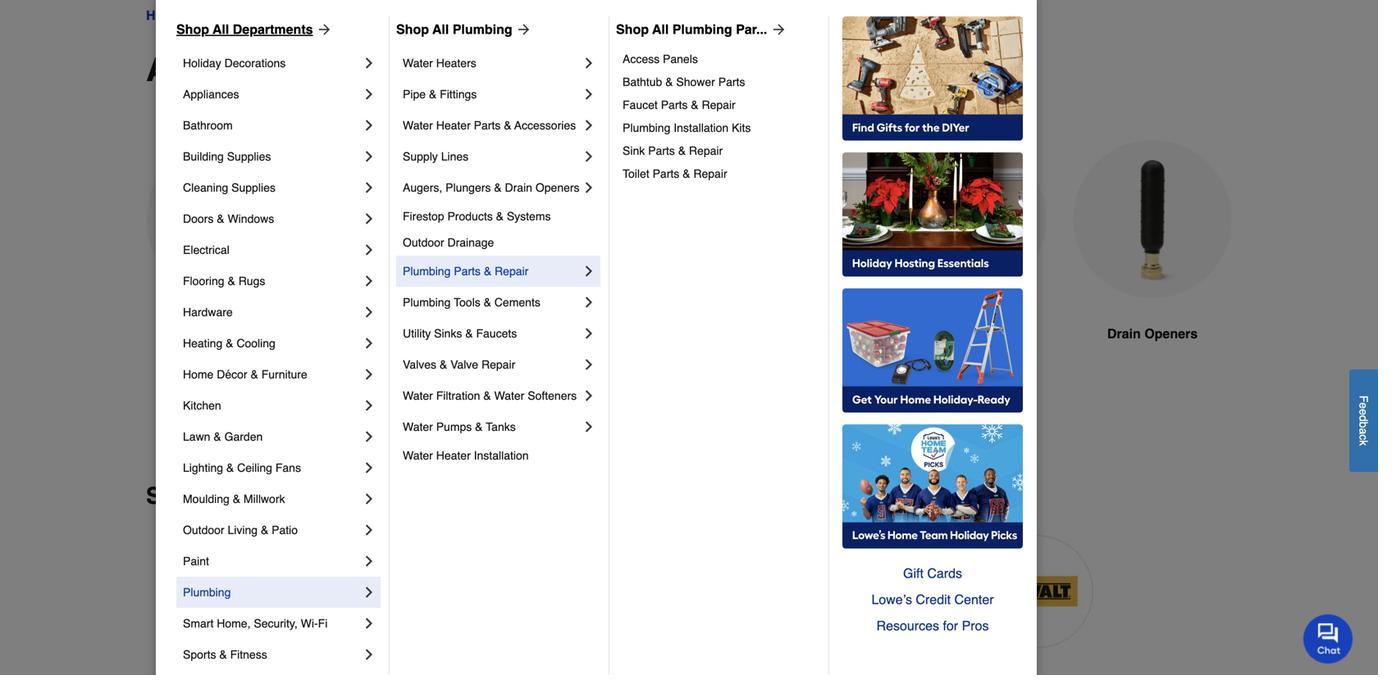 Task type: vqa. For each thing, say whether or not it's contained in the screenshot.
in to the right
no



Task type: locate. For each thing, give the bounding box(es) containing it.
sinks
[[434, 327, 462, 340]]

shop all plumbing par...
[[616, 22, 767, 37]]

repair
[[702, 98, 736, 112], [689, 144, 723, 158], [694, 167, 727, 180], [495, 265, 529, 278], [482, 359, 515, 372]]

arrow right image inside "shop all plumbing par..." link
[[767, 21, 787, 38]]

hand augers link
[[146, 140, 305, 384]]

supply
[[403, 150, 438, 163]]

plumbing up utility in the left of the page
[[403, 296, 451, 309]]

chevron right image for electrical
[[361, 242, 377, 258]]

repair for faucet parts & repair
[[702, 98, 736, 112]]

all up "access panels"
[[652, 22, 669, 37]]

plumbing tools & cements
[[403, 296, 540, 309]]

supplies up cleaning supplies on the left top of page
[[227, 150, 271, 163]]

water down water pumps & tanks
[[403, 450, 433, 463]]

chevron right image for water filtration & water softeners
[[581, 388, 597, 404]]

parts down access panels link
[[718, 75, 745, 89]]

parts for plumbing parts & repair
[[454, 265, 481, 278]]

repair down faucets
[[482, 359, 515, 372]]

2 horizontal spatial augers,
[[403, 181, 442, 194]]

augers, down shop all departments
[[146, 51, 268, 89]]

all inside "link"
[[432, 22, 449, 37]]

smart
[[183, 618, 214, 631]]

chevron right image for outdoor living & patio
[[361, 523, 377, 539]]

lighting & ceiling fans link
[[183, 453, 361, 484]]

a brass craft music wire machine auger. image
[[331, 140, 491, 300]]

1 vertical spatial augers, plungers & drain openers
[[146, 51, 686, 89]]

firestop products & systems
[[403, 210, 551, 223]]

cleaning supplies
[[183, 181, 276, 194]]

shop inside "link"
[[396, 22, 429, 37]]

snakes
[[963, 327, 1009, 342]]

zep logo. image
[[285, 536, 398, 649]]

repair down the plumbing installation kits link
[[689, 144, 723, 158]]

& inside outdoor living & patio link
[[261, 524, 269, 537]]

0 horizontal spatial home
[[146, 8, 182, 23]]

parts down the sink parts & repair
[[653, 167, 679, 180]]

water
[[403, 57, 433, 70], [403, 119, 433, 132], [403, 390, 433, 403], [494, 390, 525, 403], [403, 421, 433, 434], [403, 450, 433, 463]]

cements
[[495, 296, 540, 309]]

1 horizontal spatial arrow right image
[[767, 21, 787, 38]]

resources
[[877, 619, 939, 634]]

0 vertical spatial heater
[[436, 119, 471, 132]]

plumbing up smart in the left bottom of the page
[[183, 587, 231, 600]]

water down valves
[[403, 390, 433, 403]]

0 vertical spatial augers,
[[271, 8, 316, 23]]

& inside doors & windows link
[[217, 212, 224, 226]]

outdoor drainage
[[403, 236, 494, 249]]

holiday decorations link
[[183, 48, 361, 79]]

drain openers link
[[1073, 140, 1232, 384]]

0 vertical spatial outdoor
[[403, 236, 444, 249]]

parts up toilet parts & repair
[[648, 144, 675, 158]]

water up 'supply'
[[403, 119, 433, 132]]

valves & valve repair
[[403, 359, 515, 372]]

water pumps & tanks
[[403, 421, 516, 434]]

lowe's
[[872, 593, 912, 608]]

plumbing installation kits
[[623, 121, 751, 135]]

& inside lawn & garden link
[[214, 431, 221, 444]]

lighting & ceiling fans
[[183, 462, 301, 475]]

chevron right image for pipe & fittings
[[581, 86, 597, 103]]

fittings
[[440, 88, 477, 101]]

1 horizontal spatial all
[[432, 22, 449, 37]]

pumps
[[436, 421, 472, 434]]

& inside "plumbing tools & cements" link
[[484, 296, 491, 309]]

2 horizontal spatial all
[[652, 22, 669, 37]]

paint
[[183, 555, 209, 569]]

outdoor for outdoor living & patio
[[183, 524, 224, 537]]

heating & cooling
[[183, 337, 276, 350]]

water left pumps
[[403, 421, 433, 434]]

a cobra rubber bladder with brass fitting. image
[[1073, 140, 1232, 299]]

repair down outdoor drainage link
[[495, 265, 529, 278]]

home
[[146, 8, 182, 23], [183, 368, 214, 381]]

all for shop all departments
[[213, 22, 229, 37]]

drain cleaners & chemicals link
[[517, 140, 676, 403]]

building
[[183, 150, 224, 163]]

all up water heaters at the left top
[[432, 22, 449, 37]]

machine augers link
[[331, 140, 491, 384]]

fitness
[[230, 649, 267, 662]]

gift cards
[[903, 566, 962, 582]]

shop for shop all plumbing par...
[[616, 22, 649, 37]]

plumbing up water heaters "link"
[[453, 22, 512, 37]]

water filtration & water softeners link
[[403, 381, 581, 412]]

0 horizontal spatial arrow right image
[[313, 21, 333, 38]]

repair for sink parts & repair
[[689, 144, 723, 158]]

dewalt logo. image
[[980, 536, 1093, 649]]

lowe's home team holiday picks. image
[[843, 425, 1023, 550]]

repair up the plumbing installation kits link
[[702, 98, 736, 112]]

outdoor down 'firestop'
[[403, 236, 444, 249]]

hand
[[185, 327, 218, 342]]

water inside "link"
[[403, 57, 433, 70]]

chevron right image for bathroom
[[361, 117, 377, 134]]

0 horizontal spatial augers
[[221, 327, 266, 342]]

supply lines link
[[403, 141, 581, 172]]

parts up supply lines link
[[474, 119, 501, 132]]

a yellow jug of drano commercial line drain cleaner. image
[[517, 140, 676, 299]]

firestop
[[403, 210, 444, 223]]

cleaning supplies link
[[183, 172, 361, 203]]

shop for shop all departments
[[176, 22, 209, 37]]

1 vertical spatial heater
[[436, 450, 471, 463]]

all for shop all plumbing par...
[[652, 22, 669, 37]]

chevron right image for supply lines
[[581, 148, 597, 165]]

k
[[1357, 441, 1370, 446]]

access
[[623, 53, 660, 66]]

plumbing inside 'link'
[[183, 587, 231, 600]]

arrow right image up access panels link
[[767, 21, 787, 38]]

chevron right image
[[581, 86, 597, 103], [581, 117, 597, 134], [361, 148, 377, 165], [581, 148, 597, 165], [361, 180, 377, 196], [361, 211, 377, 227], [581, 263, 597, 280], [581, 295, 597, 311], [581, 326, 597, 342], [361, 336, 377, 352], [361, 367, 377, 383], [361, 429, 377, 445], [361, 460, 377, 477], [361, 491, 377, 508], [361, 523, 377, 539], [361, 616, 377, 633]]

sports
[[183, 649, 216, 662]]

plumbing down 'outdoor drainage'
[[403, 265, 451, 278]]

& inside lighting & ceiling fans link
[[226, 462, 234, 475]]

1 augers from the left
[[221, 327, 266, 342]]

lowe's credit center link
[[843, 587, 1023, 614]]

& inside sink parts & repair link
[[678, 144, 686, 158]]

sports & fitness
[[183, 649, 267, 662]]

outdoor living & patio
[[183, 524, 298, 537]]

chevron right image for appliances
[[361, 86, 377, 103]]

plumbing link up holiday decorations at left
[[197, 6, 257, 25]]

& inside plumbing parts & repair link
[[484, 265, 492, 278]]

parts down drainage
[[454, 265, 481, 278]]

arrow right image
[[313, 21, 333, 38], [767, 21, 787, 38]]

get your home holiday-ready. image
[[843, 289, 1023, 413]]

shop all plumbing link
[[396, 20, 532, 39]]

plumbing up access panels link
[[672, 22, 732, 37]]

augers, up 'holiday decorations' link
[[271, 8, 316, 23]]

2 augers from the left
[[416, 327, 461, 342]]

furniture
[[261, 368, 307, 381]]

3 shop from the left
[[616, 22, 649, 37]]

e up the b
[[1357, 409, 1370, 416]]

arrow right image up 'holiday decorations' link
[[313, 21, 333, 38]]

0 vertical spatial supplies
[[227, 150, 271, 163]]

shop up access
[[616, 22, 649, 37]]

0 horizontal spatial augers,
[[146, 51, 268, 89]]

water filtration & water softeners
[[403, 390, 577, 403]]

1 heater from the top
[[436, 119, 471, 132]]

water up pipe
[[403, 57, 433, 70]]

water for water pumps & tanks
[[403, 421, 433, 434]]

lawn & garden
[[183, 431, 263, 444]]

chevron right image for holiday decorations
[[361, 55, 377, 71]]

supplies up windows
[[231, 181, 276, 194]]

garden
[[224, 431, 263, 444]]

parts down the bathtub & shower parts
[[661, 98, 688, 112]]

parts
[[718, 75, 745, 89], [661, 98, 688, 112], [474, 119, 501, 132], [648, 144, 675, 158], [653, 167, 679, 180], [454, 265, 481, 278]]

plungers
[[320, 8, 372, 23], [277, 51, 418, 89], [446, 181, 491, 194]]

pipe & fittings link
[[403, 79, 581, 110]]

openers
[[423, 8, 473, 23], [553, 51, 686, 89], [536, 181, 580, 194], [1145, 327, 1198, 342]]

sink parts & repair link
[[623, 139, 817, 162]]

1 vertical spatial home
[[183, 368, 214, 381]]

chevron right image for water heater parts & accessories
[[581, 117, 597, 134]]

1 horizontal spatial outdoor
[[403, 236, 444, 249]]

repair down sink parts & repair link
[[694, 167, 727, 180]]

pipe
[[403, 88, 426, 101]]

0 horizontal spatial outdoor
[[183, 524, 224, 537]]

chevron right image for lawn & garden
[[361, 429, 377, 445]]

1 all from the left
[[213, 22, 229, 37]]

1 horizontal spatial home
[[183, 368, 214, 381]]

augers, up 'firestop'
[[403, 181, 442, 194]]

a
[[1357, 428, 1370, 435]]

1 vertical spatial installation
[[474, 450, 529, 463]]

2 arrow right image from the left
[[767, 21, 787, 38]]

all up holiday decorations at left
[[213, 22, 229, 37]]

security,
[[254, 618, 298, 631]]

plumbing installation kits link
[[623, 116, 817, 139]]

bathroom link
[[183, 110, 361, 141]]

shop up holiday
[[176, 22, 209, 37]]

arrow right image inside shop all departments link
[[313, 21, 333, 38]]

tanks
[[486, 421, 516, 434]]

all for shop all plumbing
[[432, 22, 449, 37]]

living
[[228, 524, 258, 537]]

installation down tanks
[[474, 450, 529, 463]]

ceiling
[[237, 462, 272, 475]]

gift cards link
[[843, 561, 1023, 587]]

1 arrow right image from the left
[[313, 21, 333, 38]]

lawn
[[183, 431, 210, 444]]

&
[[375, 8, 384, 23], [427, 51, 451, 89], [665, 75, 673, 89], [429, 88, 437, 101], [691, 98, 699, 112], [504, 119, 512, 132], [678, 144, 686, 158], [683, 167, 690, 180], [494, 181, 502, 194], [496, 210, 504, 223], [217, 212, 224, 226], [484, 265, 492, 278], [228, 275, 235, 288], [484, 296, 491, 309], [640, 327, 649, 342], [465, 327, 473, 340], [226, 337, 233, 350], [440, 359, 447, 372], [251, 368, 258, 381], [483, 390, 491, 403], [475, 421, 483, 434], [214, 431, 221, 444], [226, 462, 234, 475], [233, 493, 240, 506], [261, 524, 269, 537], [219, 649, 227, 662]]

1 horizontal spatial augers
[[416, 327, 461, 342]]

plumbing down faucet
[[623, 121, 671, 135]]

building supplies
[[183, 150, 271, 163]]

b
[[1357, 422, 1370, 428]]

f e e d b a c k button
[[1350, 370, 1378, 472]]

plumbing up holiday decorations at left
[[197, 8, 257, 23]]

machine
[[361, 327, 413, 342]]

paint link
[[183, 546, 361, 578]]

holiday decorations
[[183, 57, 286, 70]]

doors & windows link
[[183, 203, 361, 235]]

installation up sink parts & repair link
[[674, 121, 729, 135]]

plumbing link up security,
[[183, 578, 361, 609]]

heater for parts
[[436, 119, 471, 132]]

0 horizontal spatial shop
[[176, 22, 209, 37]]

appliances link
[[183, 79, 361, 110]]

augers
[[221, 327, 266, 342], [416, 327, 461, 342]]

2 all from the left
[[432, 22, 449, 37]]

faucet
[[623, 98, 658, 112]]

2 horizontal spatial shop
[[616, 22, 649, 37]]

lighting
[[183, 462, 223, 475]]

augers for machine augers
[[416, 327, 461, 342]]

shop up water heaters at the left top
[[396, 22, 429, 37]]

heater down pumps
[[436, 450, 471, 463]]

chevron right image for paint
[[361, 554, 377, 570]]

water for water heaters
[[403, 57, 433, 70]]

& inside firestop products & systems link
[[496, 210, 504, 223]]

3 all from the left
[[652, 22, 669, 37]]

2 heater from the top
[[436, 450, 471, 463]]

1 shop from the left
[[176, 22, 209, 37]]

e up d
[[1357, 403, 1370, 409]]

1 vertical spatial supplies
[[231, 181, 276, 194]]

0 vertical spatial home
[[146, 8, 182, 23]]

home link
[[146, 6, 182, 25]]

for
[[943, 619, 958, 634]]

0 horizontal spatial all
[[213, 22, 229, 37]]

supplies for cleaning supplies
[[231, 181, 276, 194]]

holiday
[[183, 57, 221, 70]]

0 vertical spatial augers, plungers & drain openers
[[271, 8, 473, 23]]

water for water filtration & water softeners
[[403, 390, 433, 403]]

valves
[[403, 359, 436, 372]]

flooring
[[183, 275, 224, 288]]

1 horizontal spatial shop
[[396, 22, 429, 37]]

& inside the faucet parts & repair link
[[691, 98, 699, 112]]

chevron right image
[[361, 55, 377, 71], [581, 55, 597, 71], [361, 86, 377, 103], [361, 117, 377, 134], [581, 180, 597, 196], [361, 242, 377, 258], [361, 273, 377, 290], [361, 304, 377, 321], [581, 357, 597, 373], [581, 388, 597, 404], [361, 398, 377, 414], [581, 419, 597, 436], [361, 554, 377, 570], [361, 585, 377, 601], [361, 647, 377, 664]]

1 vertical spatial outdoor
[[183, 524, 224, 537]]

1 horizontal spatial installation
[[674, 121, 729, 135]]

parts for toilet parts & repair
[[653, 167, 679, 180]]

outdoor down moulding at left bottom
[[183, 524, 224, 537]]

by
[[210, 484, 237, 510]]

& inside valves & valve repair link
[[440, 359, 447, 372]]

0 vertical spatial installation
[[674, 121, 729, 135]]

2 shop from the left
[[396, 22, 429, 37]]

filtration
[[436, 390, 480, 403]]

flooring & rugs
[[183, 275, 265, 288]]

heater up lines
[[436, 119, 471, 132]]



Task type: describe. For each thing, give the bounding box(es) containing it.
1 vertical spatial plumbing link
[[183, 578, 361, 609]]

arrow right image for shop all departments
[[313, 21, 333, 38]]

doors
[[183, 212, 214, 226]]

electrical
[[183, 244, 230, 257]]

parts for sink parts & repair
[[648, 144, 675, 158]]

arrow right image
[[512, 21, 532, 38]]

arrow right image for shop all plumbing par...
[[767, 21, 787, 38]]

building supplies link
[[183, 141, 361, 172]]

faucet parts & repair
[[623, 98, 736, 112]]

faucets
[[476, 327, 517, 340]]

2 vertical spatial augers, plungers & drain openers
[[403, 181, 580, 194]]

supplies for building supplies
[[227, 150, 271, 163]]

1 vertical spatial augers,
[[146, 51, 268, 89]]

& inside the water heater parts & accessories link
[[504, 119, 512, 132]]

flooring & rugs link
[[183, 266, 361, 297]]

chevron right image for kitchen
[[361, 398, 377, 414]]

chevron right image for heating & cooling
[[361, 336, 377, 352]]

lowe's credit center
[[872, 593, 994, 608]]

repair for plumbing parts & repair
[[495, 265, 529, 278]]

water for water heater installation
[[403, 450, 433, 463]]

home décor & furniture
[[183, 368, 307, 381]]

kitchen link
[[183, 391, 361, 422]]

2 vertical spatial plungers
[[446, 181, 491, 194]]

chevron right image for plumbing parts & repair
[[581, 263, 597, 280]]

hand augers
[[185, 327, 266, 342]]

chevron right image for flooring & rugs
[[361, 273, 377, 290]]

2 vertical spatial augers,
[[403, 181, 442, 194]]

& inside utility sinks & faucets link
[[465, 327, 473, 340]]

& inside drain cleaners & chemicals
[[640, 327, 649, 342]]

pros
[[962, 619, 989, 634]]

chevron right image for smart home, security, wi-fi
[[361, 616, 377, 633]]

1 vertical spatial plungers
[[277, 51, 418, 89]]

center
[[955, 593, 994, 608]]

home décor & furniture link
[[183, 359, 361, 391]]

water heater installation link
[[403, 443, 597, 469]]

chevron right image for building supplies
[[361, 148, 377, 165]]

parts for faucet parts & repair
[[661, 98, 688, 112]]

1 vertical spatial augers, plungers & drain openers link
[[403, 172, 581, 203]]

& inside sports & fitness "link"
[[219, 649, 227, 662]]

fans
[[276, 462, 301, 475]]

products
[[447, 210, 493, 223]]

0 vertical spatial plungers
[[320, 8, 372, 23]]

valve
[[450, 359, 478, 372]]

& inside toilet parts & repair link
[[683, 167, 690, 180]]

toilet
[[623, 167, 649, 180]]

chevron right image for lighting & ceiling fans
[[361, 460, 377, 477]]

2 e from the top
[[1357, 409, 1370, 416]]

drain inside drain cleaners & chemicals
[[544, 327, 577, 342]]

0 vertical spatial augers, plungers & drain openers link
[[271, 6, 473, 25]]

cleaning
[[183, 181, 228, 194]]

utility sinks & faucets
[[403, 327, 517, 340]]

shop by brand
[[146, 484, 309, 510]]

0 vertical spatial plumbing link
[[197, 6, 257, 25]]

hardware
[[183, 306, 233, 319]]

sink parts & repair
[[623, 144, 723, 158]]

resources for pros
[[877, 619, 989, 634]]

sports & fitness link
[[183, 640, 361, 671]]

chevron right image for sports & fitness
[[361, 647, 377, 664]]

korky logo. image
[[841, 536, 954, 649]]

& inside flooring & rugs link
[[228, 275, 235, 288]]

chevron right image for moulding & millwork
[[361, 491, 377, 508]]

home for home
[[146, 8, 182, 23]]

drain openers
[[1107, 327, 1198, 342]]

chevron right image for valves & valve repair
[[581, 357, 597, 373]]

resources for pros link
[[843, 614, 1023, 640]]

valves & valve repair link
[[403, 349, 581, 381]]

augers for hand augers
[[221, 327, 266, 342]]

c
[[1357, 435, 1370, 441]]

machine augers
[[361, 327, 461, 342]]

water up tanks
[[494, 390, 525, 403]]

credit
[[916, 593, 951, 608]]

decorations
[[224, 57, 286, 70]]

0 horizontal spatial installation
[[474, 450, 529, 463]]

moulding
[[183, 493, 230, 506]]

d
[[1357, 416, 1370, 422]]

cards
[[927, 566, 962, 582]]

home,
[[217, 618, 251, 631]]

millwork
[[244, 493, 285, 506]]

& inside the water pumps & tanks link
[[475, 421, 483, 434]]

shop
[[146, 484, 203, 510]]

plumbing parts & repair
[[403, 265, 529, 278]]

chevron right image for water heaters
[[581, 55, 597, 71]]

chevron right image for water pumps & tanks
[[581, 419, 597, 436]]

heater for installation
[[436, 450, 471, 463]]

drain snakes
[[926, 327, 1009, 342]]

kitchen
[[183, 400, 221, 413]]

chevron right image for plumbing
[[361, 585, 377, 601]]

holiday hosting essentials. image
[[843, 153, 1023, 277]]

1 e from the top
[[1357, 403, 1370, 409]]

chevron right image for plumbing tools & cements
[[581, 295, 597, 311]]

outdoor for outdoor drainage
[[403, 236, 444, 249]]

utility
[[403, 327, 431, 340]]

chevron right image for utility sinks & faucets
[[581, 326, 597, 342]]

repair for valves & valve repair
[[482, 359, 515, 372]]

faucet parts & repair link
[[623, 94, 817, 116]]

chat invite button image
[[1304, 615, 1354, 665]]

electrical link
[[183, 235, 361, 266]]

shop for shop all plumbing
[[396, 22, 429, 37]]

chevron right image for hardware
[[361, 304, 377, 321]]

sink
[[623, 144, 645, 158]]

plumbing inside "link"
[[453, 22, 512, 37]]

a kobalt music wire drain hand auger. image
[[146, 140, 305, 299]]

panels
[[663, 53, 698, 66]]

heating
[[183, 337, 223, 350]]

smart home, security, wi-fi link
[[183, 609, 361, 640]]

repair for toilet parts & repair
[[694, 167, 727, 180]]

chevron right image for cleaning supplies
[[361, 180, 377, 196]]

chevron right image for home décor & furniture
[[361, 367, 377, 383]]

shop all departments
[[176, 22, 313, 37]]

tools
[[454, 296, 480, 309]]

moulding & millwork link
[[183, 484, 361, 515]]

water for water heater parts & accessories
[[403, 119, 433, 132]]

gift
[[903, 566, 924, 582]]

water heater parts & accessories link
[[403, 110, 581, 141]]

access panels link
[[623, 48, 817, 71]]

& inside "heating & cooling" link
[[226, 337, 233, 350]]

chevron right image for doors & windows
[[361, 211, 377, 227]]

find gifts for the diyer. image
[[843, 16, 1023, 141]]

orange drain snakes. image
[[888, 140, 1047, 299]]

& inside moulding & millwork link
[[233, 493, 240, 506]]

& inside the water filtration & water softeners link
[[483, 390, 491, 403]]

firestop products & systems link
[[403, 203, 597, 230]]

outdoor drainage link
[[403, 230, 597, 256]]

& inside home décor & furniture link
[[251, 368, 258, 381]]

drain cleaners & chemicals
[[544, 327, 649, 361]]

cobra logo. image
[[563, 536, 676, 649]]

toilet parts & repair
[[623, 167, 727, 180]]

hardware link
[[183, 297, 361, 328]]

home for home décor & furniture
[[183, 368, 214, 381]]

fi
[[318, 618, 328, 631]]

1 horizontal spatial augers,
[[271, 8, 316, 23]]

& inside the bathtub & shower parts link
[[665, 75, 673, 89]]

& inside pipe & fittings link
[[429, 88, 437, 101]]

chevron right image for augers, plungers & drain openers
[[581, 180, 597, 196]]

a black rubber plunger. image
[[702, 140, 861, 300]]



